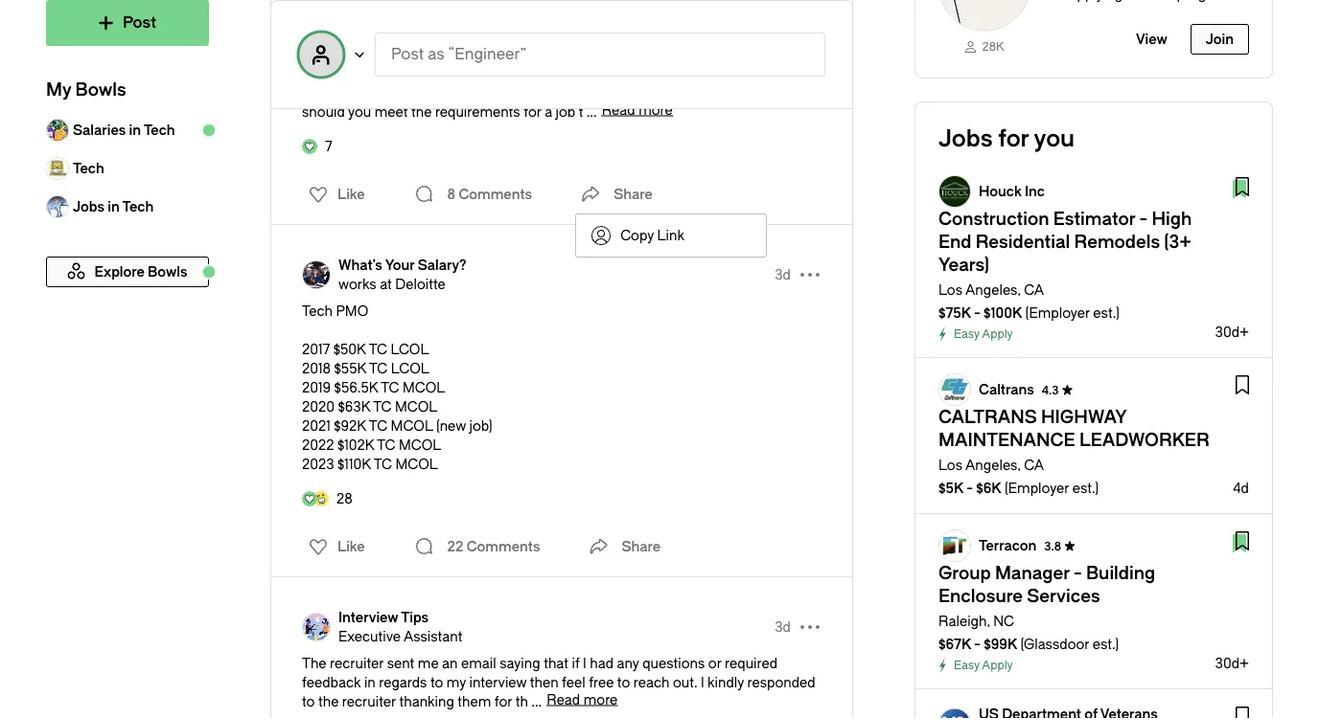 Task type: describe. For each thing, give the bounding box(es) containing it.
$56.5k
[[334, 380, 378, 396]]

more for feel
[[583, 693, 618, 708]]

what's your salary? works at deloitte
[[338, 257, 467, 292]]

$5k
[[938, 481, 963, 497]]

terracon
[[979, 538, 1037, 554]]

$6k
[[976, 481, 1001, 497]]

(employer inside construction estimator - high end residential remodels (3+ years) los angeles, ca $75k - $100k (employer est.)
[[1025, 305, 1090, 321]]

tech pmo 2017 $50k tc lcol 2018 $55k tc lcol 2019 $56.5k tc mcol 2020 $63k tc mcol 2021 $92k tc mcol (new job) 2022 $102k tc mcol 2023 $110k tc mcol
[[302, 303, 492, 473]]

high
[[1152, 209, 1192, 230]]

3d for what's your salary? works at deloitte
[[775, 267, 791, 283]]

tc right $102k
[[377, 438, 395, 453]]

job
[[556, 104, 575, 120]]

executive assistant button
[[338, 628, 462, 647]]

28k button
[[915, 0, 1272, 78]]

email
[[461, 656, 496, 672]]

pmo
[[336, 303, 368, 319]]

0 horizontal spatial i
[[583, 656, 586, 672]]

like for 28
[[337, 539, 365, 555]]

saying
[[500, 656, 540, 672]]

group
[[938, 564, 991, 584]]

jobs in tech
[[73, 199, 154, 215]]

7
[[325, 139, 332, 154]]

2019
[[302, 380, 331, 396]]

3d link for what's your salary? works at deloitte
[[775, 266, 791, 285]]

recruiters/talent
[[396, 66, 498, 81]]

jobs list element
[[915, 160, 1272, 719]]

est.) inside caltrans highway maintenance leadworker los angeles, ca $5k - $6k (employer est.)
[[1072, 481, 1099, 497]]

keep
[[576, 85, 606, 101]]

let
[[377, 66, 393, 81]]

salary?
[[418, 257, 467, 273]]

out.
[[673, 675, 697, 691]]

professionals
[[501, 66, 587, 81]]

salaries in tech
[[73, 122, 175, 138]]

remodels
[[1074, 232, 1160, 253]]

the recruiter sent me an email saying that if i had any questions or required feedback in regards to my interview then feel free to reach out.  i kindly responded to the recruiter thanking them for th ...
[[302, 656, 815, 710]]

tech inside tech pmo 2017 $50k tc lcol 2018 $55k tc lcol 2019 $56.5k tc mcol 2020 $63k tc mcol 2021 $92k tc mcol (new job) 2022 $102k tc mcol 2023 $110k tc mcol
[[302, 303, 333, 319]]

tc right $55k
[[369, 361, 388, 377]]

easy for years)
[[954, 328, 980, 341]]

share for share popup button
[[614, 186, 653, 202]]

to down any
[[617, 675, 630, 691]]

or
[[708, 656, 721, 672]]

$99k
[[984, 637, 1017, 653]]

houck inc logo image
[[939, 176, 970, 207]]

your
[[385, 257, 415, 273]]

tech down the salaries
[[73, 161, 104, 176]]

toogle identity image
[[298, 32, 344, 78]]

share button
[[575, 175, 653, 214]]

link
[[657, 228, 684, 243]]

1 vertical spatial recruiter
[[342, 695, 396, 710]]

caltrans highway maintenance leadworker link
[[938, 408, 1210, 451]]

my
[[46, 80, 71, 100]]

apply for $67k
[[982, 660, 1013, 673]]

on
[[702, 85, 719, 101]]

angeles, inside construction estimator - high end residential remodels (3+ years) los angeles, ca $75k - $100k (employer est.)
[[965, 282, 1021, 298]]

job)
[[469, 418, 492, 434]]

... inside should you let recruiters/talent professionals from a company you're highly interested in that you got a new job? say to keep them updated on your progress should you meet the requirements for a job t ...
[[586, 104, 597, 120]]

tc right $110k
[[374, 457, 392, 473]]

sent
[[387, 656, 414, 672]]

construction estimator - high end residential remodels (3+ years) los angeles, ca $75k - $100k (employer est.)
[[938, 209, 1192, 321]]

nc
[[993, 614, 1014, 630]]

6h
[[775, 29, 791, 45]]

caltrans
[[979, 382, 1034, 398]]

in inside 'the recruiter sent me an email saying that if i had any questions or required feedback in regards to my interview then feel free to reach out.  i kindly responded to the recruiter thanking them for th ...'
[[364, 675, 376, 691]]

end
[[938, 232, 971, 253]]

from
[[590, 66, 621, 81]]

tips
[[401, 610, 429, 626]]

est.) inside the group manager - building enclosure services raleigh, nc $67k - $99k (glassdoor est.)
[[1093, 637, 1119, 653]]

est.) inside construction estimator - high end residential remodels (3+ years) los angeles, ca $75k - $100k (employer est.)
[[1093, 305, 1120, 321]]

read for then
[[547, 693, 580, 708]]

read more button for feel
[[547, 693, 618, 708]]

2017
[[302, 342, 330, 358]]

image for post author image for junior designer
[[302, 23, 331, 52]]

jobs for jobs in tech
[[73, 199, 104, 215]]

8 comments
[[447, 186, 532, 202]]

interview tips link
[[338, 609, 462, 628]]

30d+ for construction estimator - high end residential remodels (3+ years)
[[1215, 325, 1249, 340]]

image for post author image for executive assistant
[[302, 614, 331, 642]]

copy
[[620, 228, 654, 243]]

you left got
[[411, 85, 435, 101]]

- right $67k
[[974, 637, 981, 653]]

3d for interview tips executive assistant
[[775, 620, 791, 636]]

caltrans logo image
[[939, 375, 970, 406]]

apply for years)
[[982, 328, 1013, 341]]

highly
[[740, 66, 777, 81]]

my
[[447, 675, 466, 691]]

negotiations
[[383, 20, 467, 35]]

4.3
[[1042, 384, 1059, 397]]

30d+ for group manager - building enclosure services
[[1215, 656, 1249, 672]]

inc
[[1025, 184, 1045, 199]]

caltrans highway maintenance leadworker los angeles, ca $5k - $6k (employer est.)
[[938, 408, 1210, 497]]

2022
[[302, 438, 334, 453]]

terracon logo image
[[939, 531, 970, 562]]

for inside should you let recruiters/talent professionals from a company you're highly interested in that you got a new job? say to keep them updated on your progress should you meet the requirements for a job t ...
[[524, 104, 541, 120]]

2 lcol from the top
[[391, 361, 429, 377]]

reach
[[633, 675, 670, 691]]

28
[[336, 491, 352, 507]]

that inside 'the recruiter sent me an email saying that if i had any questions or required feedback in regards to my interview then feel free to reach out.  i kindly responded to the recruiter thanking them for th ...'
[[544, 656, 568, 672]]

what's your salary? link
[[338, 256, 467, 275]]

what's
[[338, 257, 382, 273]]

1 horizontal spatial i
[[701, 675, 704, 691]]

updated
[[646, 85, 699, 101]]

t
[[579, 104, 583, 120]]

copy link
[[620, 228, 684, 243]]

like button for 7
[[297, 179, 371, 210]]

job?
[[503, 85, 529, 101]]

ca inside construction estimator - high end residential remodels (3+ years) los angeles, ca $75k - $100k (employer est.)
[[1024, 282, 1044, 298]]

los inside construction estimator - high end residential remodels (3+ years) los angeles, ca $75k - $100k (employer est.)
[[938, 282, 962, 298]]

questions
[[642, 656, 705, 672]]

meet
[[375, 104, 408, 120]]

$75k
[[938, 305, 971, 321]]

★ for group manager - building enclosure services
[[1064, 540, 1076, 553]]

caltrans 4.3 ★
[[979, 382, 1073, 398]]

$63k
[[338, 399, 370, 415]]

easy for $67k
[[954, 660, 980, 673]]

copy link menu item
[[576, 215, 766, 257]]

easy apply for $67k
[[954, 660, 1013, 673]]

required
[[725, 656, 777, 672]]

los inside caltrans highway maintenance leadworker los angeles, ca $5k - $6k (employer est.)
[[938, 458, 962, 474]]

★ for caltrans highway maintenance leadworker
[[1061, 384, 1073, 397]]

6h link
[[775, 28, 791, 47]]

say
[[532, 85, 556, 101]]

an
[[442, 656, 458, 672]]

easy apply for years)
[[954, 328, 1013, 341]]

1 horizontal spatial a
[[545, 104, 552, 120]]

construction estimator - high end residential remodels (3+ years) link
[[938, 209, 1192, 276]]

that inside should you let recruiters/talent professionals from a company you're highly interested in that you got a new job? say to keep them updated on your progress should you meet the requirements for a job t ...
[[384, 85, 408, 101]]

comments for 22 comments
[[467, 539, 540, 555]]

the inside 'the recruiter sent me an email saying that if i had any questions or required feedback in regards to my interview then feel free to reach out.  i kindly responded to the recruiter thanking them for th ...'
[[318, 695, 339, 710]]

group manager - building enclosure services link
[[938, 564, 1155, 607]]

3d link for interview tips executive assistant
[[775, 618, 791, 637]]

$102k
[[337, 438, 374, 453]]



Task type: locate. For each thing, give the bounding box(es) containing it.
ca down maintenance
[[1024, 458, 1044, 474]]

2021
[[302, 418, 330, 434]]

1 vertical spatial 30d+
[[1215, 656, 1249, 672]]

them down from
[[610, 85, 643, 101]]

0 horizontal spatial more
[[583, 693, 618, 708]]

a left job
[[545, 104, 552, 120]]

th
[[516, 695, 528, 710]]

progress
[[753, 85, 809, 101]]

like
[[337, 186, 365, 202], [337, 539, 365, 555]]

0 vertical spatial the
[[411, 104, 432, 120]]

1 vertical spatial ★
[[1064, 540, 1076, 553]]

1 vertical spatial i
[[701, 675, 704, 691]]

to
[[559, 85, 572, 101], [430, 675, 443, 691], [617, 675, 630, 691], [302, 695, 315, 710]]

0 vertical spatial read
[[602, 102, 635, 118]]

1 vertical spatial a
[[462, 85, 470, 101]]

comments right 8
[[459, 186, 532, 202]]

2 vertical spatial for
[[494, 695, 512, 710]]

angeles, inside caltrans highway maintenance leadworker los angeles, ca $5k - $6k (employer est.)
[[965, 458, 1021, 474]]

manager
[[995, 564, 1070, 584]]

2 3d link from the top
[[775, 618, 791, 637]]

that left if
[[544, 656, 568, 672]]

2 easy apply from the top
[[954, 660, 1013, 673]]

3d link
[[775, 266, 791, 285], [775, 618, 791, 637]]

like down 28
[[337, 539, 365, 555]]

1 ca from the top
[[1024, 282, 1044, 298]]

a right got
[[462, 85, 470, 101]]

1 vertical spatial ca
[[1024, 458, 1044, 474]]

share inside dropdown button
[[622, 539, 661, 555]]

... right th at bottom
[[531, 695, 542, 710]]

1 vertical spatial that
[[544, 656, 568, 672]]

had
[[590, 656, 614, 672]]

3.8
[[1044, 540, 1061, 553]]

read more button down 'feel'
[[547, 693, 618, 708]]

thanking
[[399, 695, 454, 710]]

feel
[[562, 675, 585, 691]]

0 horizontal spatial jobs
[[73, 199, 104, 215]]

1 like from the top
[[337, 186, 365, 202]]

interview
[[469, 675, 527, 691]]

apply
[[982, 328, 1013, 341], [982, 660, 1013, 673]]

2 horizontal spatial for
[[998, 126, 1029, 152]]

0 horizontal spatial them
[[458, 695, 491, 710]]

read down 'feel'
[[547, 693, 580, 708]]

- right "$75k"
[[974, 305, 980, 321]]

comments for 8 comments
[[459, 186, 532, 202]]

ca down residential
[[1024, 282, 1044, 298]]

the
[[411, 104, 432, 120], [318, 695, 339, 710]]

2 angeles, from the top
[[965, 458, 1021, 474]]

in right the salaries
[[129, 122, 141, 138]]

8
[[447, 186, 455, 202]]

$67k
[[938, 637, 971, 653]]

years)
[[938, 255, 989, 276]]

1 horizontal spatial the
[[411, 104, 432, 120]]

los up $5k
[[938, 458, 962, 474]]

30d+
[[1215, 325, 1249, 340], [1215, 656, 1249, 672]]

2 like from the top
[[337, 539, 365, 555]]

0 vertical spatial for
[[524, 104, 541, 120]]

that up meet
[[384, 85, 408, 101]]

i
[[583, 656, 586, 672], [701, 675, 704, 691]]

to left "my"
[[430, 675, 443, 691]]

caltrans
[[938, 408, 1037, 428]]

2 horizontal spatial a
[[624, 66, 632, 81]]

tc right the $63k
[[373, 399, 392, 415]]

1 lcol from the top
[[391, 342, 429, 358]]

read more down updated
[[602, 102, 673, 118]]

raleigh,
[[938, 614, 990, 630]]

0 vertical spatial los
[[938, 282, 962, 298]]

tc right $50k
[[369, 342, 387, 358]]

1 vertical spatial angeles,
[[965, 458, 1021, 474]]

salaries in tech link
[[46, 111, 209, 150]]

1 3d link from the top
[[775, 266, 791, 285]]

0 horizontal spatial read
[[547, 693, 580, 708]]

1 vertical spatial easy
[[954, 660, 980, 673]]

0 vertical spatial image for post author image
[[302, 23, 331, 52]]

1 image for post author image from the top
[[302, 23, 331, 52]]

read down keep
[[602, 102, 635, 118]]

- left the high at the right
[[1139, 209, 1148, 230]]

tech down tech link on the top of the page
[[122, 199, 154, 215]]

0 vertical spatial apply
[[982, 328, 1013, 341]]

2 image for post author image from the top
[[302, 261, 331, 289]]

(employer right '$6k'
[[1005, 481, 1069, 497]]

1 vertical spatial image for post author image
[[302, 261, 331, 289]]

junior
[[338, 39, 379, 55]]

building
[[1086, 564, 1155, 584]]

0 vertical spatial easy apply
[[954, 328, 1013, 341]]

0 vertical spatial recruiter
[[330, 656, 384, 672]]

0 vertical spatial (employer
[[1025, 305, 1090, 321]]

share for share dropdown button in the bottom of the page
[[622, 539, 661, 555]]

... right t at the left of the page
[[586, 104, 597, 120]]

0 horizontal spatial for
[[494, 695, 512, 710]]

the right meet
[[411, 104, 432, 120]]

your
[[722, 85, 750, 101]]

image for post author image
[[302, 23, 331, 52], [302, 261, 331, 289], [302, 614, 331, 642]]

1 horizontal spatial for
[[524, 104, 541, 120]]

read more button down updated
[[602, 102, 673, 118]]

1 vertical spatial lcol
[[391, 361, 429, 377]]

them inside 'the recruiter sent me an email saying that if i had any questions or required feedback in regards to my interview then feel free to reach out.  i kindly responded to the recruiter thanking them for th ...'
[[458, 695, 491, 710]]

image for post author image up the
[[302, 614, 331, 642]]

3d
[[775, 267, 791, 283], [775, 620, 791, 636]]

angeles, up '$6k'
[[965, 458, 1021, 474]]

in
[[369, 85, 380, 101], [129, 122, 141, 138], [108, 199, 120, 215], [364, 675, 376, 691]]

you're
[[698, 66, 736, 81]]

0 vertical spatial est.)
[[1093, 305, 1120, 321]]

a right from
[[624, 66, 632, 81]]

interview
[[338, 610, 398, 626]]

me
[[418, 656, 439, 672]]

responded
[[747, 675, 815, 691]]

more down free
[[583, 693, 618, 708]]

tc right '$56.5k'
[[381, 380, 399, 396]]

1 vertical spatial easy apply
[[954, 660, 1013, 673]]

i right if
[[583, 656, 586, 672]]

(employer inside caltrans highway maintenance leadworker los angeles, ca $5k - $6k (employer est.)
[[1005, 481, 1069, 497]]

a
[[624, 66, 632, 81], [462, 85, 470, 101], [545, 104, 552, 120]]

executive
[[338, 629, 401, 645]]

2 vertical spatial image for post author image
[[302, 614, 331, 642]]

0 vertical spatial ★
[[1061, 384, 1073, 397]]

any
[[617, 656, 639, 672]]

0 vertical spatial comments
[[459, 186, 532, 202]]

comments
[[459, 186, 532, 202], [467, 539, 540, 555]]

easy down "$75k"
[[954, 328, 980, 341]]

jobs up houck inc logo
[[938, 126, 993, 152]]

0 vertical spatial lcol
[[391, 342, 429, 358]]

in left regards
[[364, 675, 376, 691]]

0 vertical spatial share
[[614, 186, 653, 202]]

jobs for jobs for you
[[938, 126, 993, 152]]

0 vertical spatial ...
[[586, 104, 597, 120]]

★ inside terracon 3.8 ★
[[1064, 540, 1076, 553]]

2 like button from the top
[[297, 532, 371, 563]]

2020
[[302, 399, 335, 415]]

read more down 'feel'
[[547, 693, 618, 708]]

los
[[938, 282, 962, 298], [938, 458, 962, 474]]

2 ca from the top
[[1024, 458, 1044, 474]]

them down "my"
[[458, 695, 491, 710]]

like button down 7
[[297, 179, 371, 210]]

(employer right $100k at the right top of page
[[1025, 305, 1090, 321]]

you up inc
[[1034, 126, 1075, 152]]

1 like button from the top
[[297, 179, 371, 210]]

1 horizontal spatial them
[[610, 85, 643, 101]]

0 horizontal spatial the
[[318, 695, 339, 710]]

2 easy from the top
[[954, 660, 980, 673]]

more down updated
[[639, 102, 673, 118]]

image for post author image up should
[[302, 23, 331, 52]]

in down tech link on the top of the page
[[108, 199, 120, 215]]

2 vertical spatial a
[[545, 104, 552, 120]]

1 30d+ from the top
[[1215, 325, 1249, 340]]

0 vertical spatial more
[[639, 102, 673, 118]]

in inside should you let recruiters/talent professionals from a company you're highly interested in that you got a new job? say to keep them updated on your progress should you meet the requirements for a job t ...
[[369, 85, 380, 101]]

0 vertical spatial that
[[384, 85, 408, 101]]

0 vertical spatial read more
[[602, 102, 673, 118]]

est.) right the (glassdoor
[[1093, 637, 1119, 653]]

1 3d from the top
[[775, 267, 791, 283]]

0 vertical spatial them
[[610, 85, 643, 101]]

post
[[391, 46, 424, 63]]

then
[[530, 675, 559, 691]]

1 apply from the top
[[982, 328, 1013, 341]]

read for them
[[602, 102, 635, 118]]

8 comments button
[[409, 175, 537, 214]]

1 vertical spatial read
[[547, 693, 580, 708]]

for down say
[[524, 104, 541, 120]]

apply down $100k at the right top of page
[[982, 328, 1013, 341]]

★
[[1061, 384, 1073, 397], [1064, 540, 1076, 553]]

to up job
[[559, 85, 572, 101]]

tech link
[[46, 150, 209, 188]]

lcol right $55k
[[391, 361, 429, 377]]

1 vertical spatial los
[[938, 458, 962, 474]]

0 vertical spatial 30d+
[[1215, 325, 1249, 340]]

0 vertical spatial like
[[337, 186, 365, 202]]

junior designer button
[[338, 37, 467, 57]]

1 vertical spatial for
[[998, 126, 1029, 152]]

0 horizontal spatial a
[[462, 85, 470, 101]]

at
[[380, 277, 392, 292]]

bowls
[[75, 80, 126, 100]]

read more button
[[602, 102, 673, 118], [547, 693, 618, 708]]

0 vertical spatial jobs
[[938, 126, 993, 152]]

ca
[[1024, 282, 1044, 298], [1024, 458, 1044, 474]]

the down feedback in the bottom left of the page
[[318, 695, 339, 710]]

0 vertical spatial read more button
[[602, 102, 673, 118]]

like up what's
[[337, 186, 365, 202]]

1 vertical spatial the
[[318, 695, 339, 710]]

recruiter down regards
[[342, 695, 396, 710]]

1 easy apply from the top
[[954, 328, 1013, 341]]

for up houck inc
[[998, 126, 1029, 152]]

2 vertical spatial est.)
[[1093, 637, 1119, 653]]

0 vertical spatial easy
[[954, 328, 980, 341]]

1 easy from the top
[[954, 328, 980, 341]]

- right $5k
[[966, 481, 973, 497]]

1 vertical spatial est.)
[[1072, 481, 1099, 497]]

1 vertical spatial like button
[[297, 532, 371, 563]]

- up services
[[1074, 564, 1082, 584]]

1 vertical spatial apply
[[982, 660, 1013, 673]]

0 vertical spatial 3d link
[[775, 266, 791, 285]]

image for post author image for works at
[[302, 261, 331, 289]]

est.) down caltrans highway maintenance leadworker link
[[1072, 481, 1099, 497]]

0 vertical spatial a
[[624, 66, 632, 81]]

0 vertical spatial ca
[[1024, 282, 1044, 298]]

1 vertical spatial them
[[458, 695, 491, 710]]

interview tips executive assistant
[[338, 610, 462, 645]]

★ right 4.3
[[1061, 384, 1073, 397]]

easy apply down $100k at the right top of page
[[954, 328, 1013, 341]]

easy down $67k
[[954, 660, 980, 673]]

enclosure
[[938, 587, 1023, 607]]

in down let
[[369, 85, 380, 101]]

group manager - building enclosure services raleigh, nc $67k - $99k (glassdoor est.)
[[938, 564, 1155, 653]]

(new
[[436, 418, 466, 434]]

like for 7
[[337, 186, 365, 202]]

1 los from the top
[[938, 282, 962, 298]]

★ inside caltrans 4.3 ★
[[1061, 384, 1073, 397]]

regards
[[379, 675, 427, 691]]

ca inside caltrans highway maintenance leadworker los angeles, ca $5k - $6k (employer est.)
[[1024, 458, 1044, 474]]

read more for updated
[[602, 102, 673, 118]]

services
[[1027, 587, 1100, 607]]

assistant
[[404, 629, 462, 645]]

if
[[572, 656, 580, 672]]

1 vertical spatial read more
[[547, 693, 618, 708]]

leadworker
[[1079, 431, 1210, 451]]

more for updated
[[639, 102, 673, 118]]

0 horizontal spatial ...
[[531, 695, 542, 710]]

3 image for post author image from the top
[[302, 614, 331, 642]]

2 30d+ from the top
[[1215, 656, 1249, 672]]

to down feedback in the bottom left of the page
[[302, 695, 315, 710]]

highway
[[1041, 408, 1126, 428]]

as
[[428, 46, 444, 63]]

1 vertical spatial (employer
[[1005, 481, 1069, 497]]

0 vertical spatial i
[[583, 656, 586, 672]]

apply down $99k
[[982, 660, 1013, 673]]

1 vertical spatial more
[[583, 693, 618, 708]]

recruiter down executive
[[330, 656, 384, 672]]

residential
[[976, 232, 1070, 253]]

0 vertical spatial 3d
[[775, 267, 791, 283]]

jobs in tech link
[[46, 188, 209, 226]]

feedback
[[302, 675, 361, 691]]

1 vertical spatial 3d
[[775, 620, 791, 636]]

tech up tech link on the top of the page
[[144, 122, 175, 138]]

tc right $92k
[[369, 418, 387, 434]]

for inside 'the recruiter sent me an email saying that if i had any questions or required feedback in regards to my interview then feel free to reach out.  i kindly responded to the recruiter thanking them for th ...'
[[494, 695, 512, 710]]

22 comments button
[[409, 528, 545, 567]]

2 3d from the top
[[775, 620, 791, 636]]

more
[[639, 102, 673, 118], [583, 693, 618, 708]]

them inside should you let recruiters/talent professionals from a company you're highly interested in that you got a new job? say to keep them updated on your progress should you meet the requirements for a job t ...
[[610, 85, 643, 101]]

1 horizontal spatial more
[[639, 102, 673, 118]]

like button down 28
[[297, 532, 371, 563]]

1 vertical spatial share
[[622, 539, 661, 555]]

like button for 28
[[297, 532, 371, 563]]

angeles,
[[965, 282, 1021, 298], [965, 458, 1021, 474]]

you left meet
[[348, 104, 371, 120]]

- inside caltrans highway maintenance leadworker los angeles, ca $5k - $6k (employer est.)
[[966, 481, 973, 497]]

read more
[[602, 102, 673, 118], [547, 693, 618, 708]]

1 vertical spatial read more button
[[547, 693, 618, 708]]

share
[[614, 186, 653, 202], [622, 539, 661, 555]]

1 vertical spatial 3d link
[[775, 618, 791, 637]]

jobs
[[938, 126, 993, 152], [73, 199, 104, 215]]

read more button for updated
[[602, 102, 673, 118]]

1 horizontal spatial jobs
[[938, 126, 993, 152]]

easy
[[954, 328, 980, 341], [954, 660, 980, 673]]

read more for feel
[[547, 693, 618, 708]]

salaries
[[73, 122, 126, 138]]

0 vertical spatial angeles,
[[965, 282, 1021, 298]]

... inside 'the recruiter sent me an email saying that if i had any questions or required feedback in regards to my interview then feel free to reach out.  i kindly responded to the recruiter thanking them for th ...'
[[531, 695, 542, 710]]

1 vertical spatial jobs
[[73, 199, 104, 215]]

share inside popup button
[[614, 186, 653, 202]]

★ right 3.8
[[1064, 540, 1076, 553]]

1 angeles, from the top
[[965, 282, 1021, 298]]

image for post author image left works
[[302, 261, 331, 289]]

0 horizontal spatial that
[[384, 85, 408, 101]]

lcol
[[391, 342, 429, 358], [391, 361, 429, 377]]

$110k
[[337, 457, 371, 473]]

0 vertical spatial like button
[[297, 179, 371, 210]]

i right out.
[[701, 675, 704, 691]]

$100k
[[984, 305, 1022, 321]]

1 horizontal spatial that
[[544, 656, 568, 672]]

salary
[[338, 20, 380, 35]]

angeles, up $100k at the right top of page
[[965, 282, 1021, 298]]

28k
[[982, 40, 1004, 54]]

1 vertical spatial ...
[[531, 695, 542, 710]]

you left let
[[351, 66, 374, 81]]

tech left pmo
[[302, 303, 333, 319]]

the inside should you let recruiters/talent professionals from a company you're highly interested in that you got a new job? say to keep them updated on your progress should you meet the requirements for a job t ...
[[411, 104, 432, 120]]

los up "$75k"
[[938, 282, 962, 298]]

$50k
[[333, 342, 366, 358]]

est.) down remodels
[[1093, 305, 1120, 321]]

1 horizontal spatial read
[[602, 102, 635, 118]]

1 horizontal spatial ...
[[586, 104, 597, 120]]

1 vertical spatial like
[[337, 539, 365, 555]]

comments right 22
[[467, 539, 540, 555]]

...
[[586, 104, 597, 120], [531, 695, 542, 710]]

lcol right $50k
[[391, 342, 429, 358]]

2 apply from the top
[[982, 660, 1013, 673]]

jobs down tech link on the top of the page
[[73, 199, 104, 215]]

1 vertical spatial comments
[[467, 539, 540, 555]]

easy apply down $99k
[[954, 660, 1013, 673]]

2 los from the top
[[938, 458, 962, 474]]

to inside should you let recruiters/talent professionals from a company you're highly interested in that you got a new job? say to keep them updated on your progress should you meet the requirements for a job t ...
[[559, 85, 572, 101]]

for left th at bottom
[[494, 695, 512, 710]]



Task type: vqa. For each thing, say whether or not it's contained in the screenshot.
the in inside the THE RECRUITER SENT ME AN EMAIL SAYING THAT IF I HAD ANY QUESTIONS OR REQUIRED FEEDBACK IN REGARDS TO MY INTERVIEW THEN FEEL FREE TO REACH OUT.  I KINDLY RESPONDED TO THE RECRUITER THANKING THEM FOR TH ...
yes



